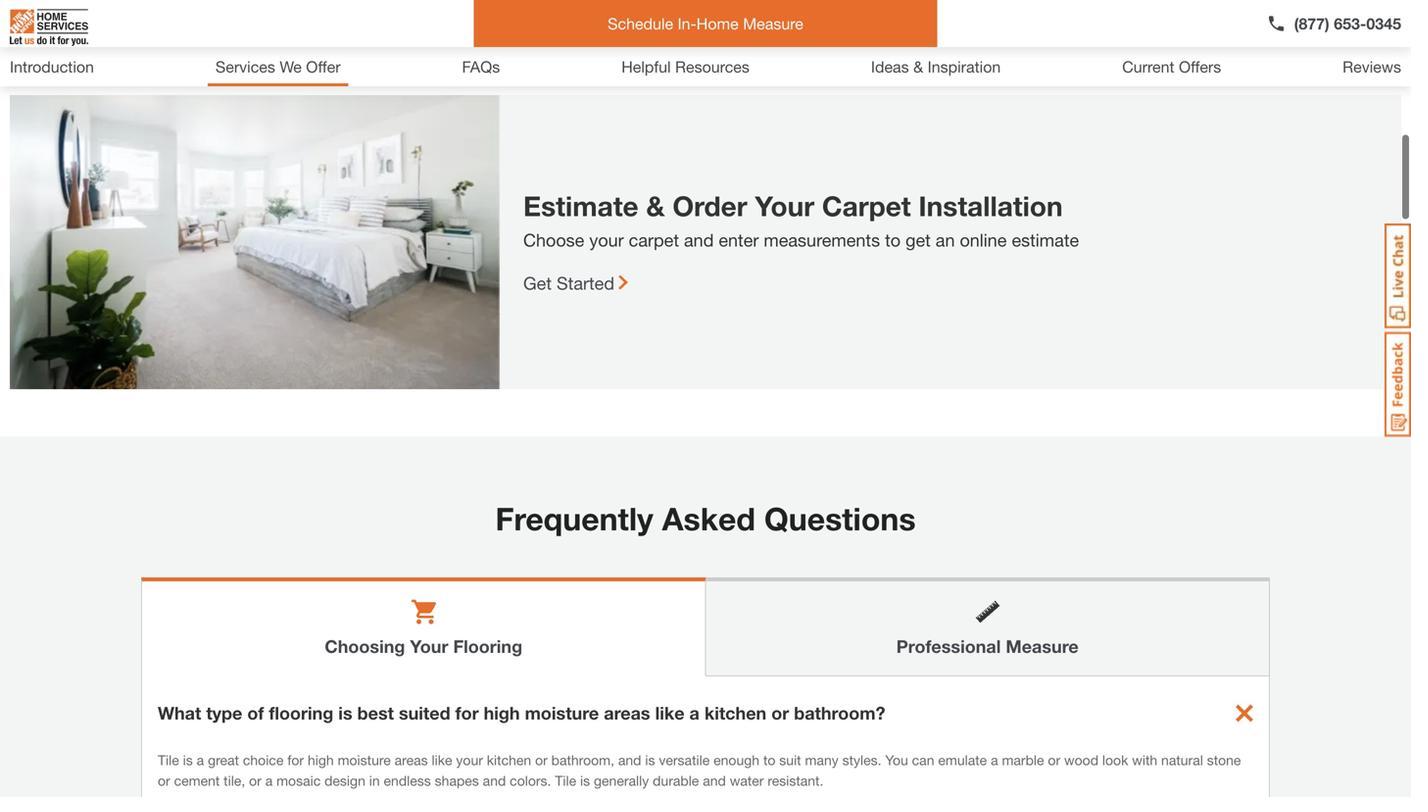 Task type: locate. For each thing, give the bounding box(es) containing it.
is up cement
[[183, 752, 193, 768]]

high down flooring
[[484, 702, 520, 724]]

a
[[690, 702, 700, 724], [197, 752, 204, 768], [991, 752, 999, 768], [265, 773, 273, 789]]

is down bathroom,
[[580, 773, 590, 789]]

0 horizontal spatial moisture
[[338, 752, 391, 768]]

1 vertical spatial areas
[[395, 752, 428, 768]]

your down "estimate"
[[590, 229, 624, 250]]

professional measure
[[897, 636, 1079, 657]]

type
[[206, 702, 243, 724]]

services we offer
[[216, 57, 341, 76]]

to left suit
[[764, 752, 776, 768]]

1 horizontal spatial your
[[755, 190, 815, 222]]

your left flooring
[[410, 636, 448, 657]]

1 vertical spatial your
[[410, 636, 448, 657]]

suit
[[780, 752, 802, 768]]

your up shapes on the bottom left of the page
[[456, 752, 483, 768]]

0 horizontal spatial tile
[[158, 752, 179, 768]]

0 vertical spatial tile
[[158, 752, 179, 768]]

measure right professional
[[1006, 636, 1079, 657]]

choice
[[243, 752, 284, 768]]

carpet
[[629, 229, 679, 250]]

0 vertical spatial kitchen
[[705, 702, 767, 724]]

(877)
[[1295, 14, 1330, 33]]

licensing
[[707, 11, 769, 30]]

or
[[772, 702, 789, 724], [535, 752, 548, 768], [1048, 752, 1061, 768], [158, 773, 170, 789], [249, 773, 262, 789]]

1 horizontal spatial measure
[[1006, 636, 1079, 657]]

1 horizontal spatial kitchen
[[705, 702, 767, 724]]

colors.
[[510, 773, 551, 789]]

(877) 653-0345
[[1295, 14, 1402, 33]]

feedback link image
[[1385, 331, 1412, 437]]

1 horizontal spatial tile
[[555, 773, 577, 789]]

1 vertical spatial to
[[764, 752, 776, 768]]

0 horizontal spatial high
[[308, 752, 334, 768]]

moisture
[[525, 702, 599, 724], [338, 752, 391, 768]]

0 horizontal spatial &
[[646, 190, 665, 222]]

marble
[[1002, 752, 1045, 768]]

kitchen up enough
[[705, 702, 767, 724]]

enough
[[714, 752, 760, 768]]

1 vertical spatial measure
[[1006, 636, 1079, 657]]

frequently asked questions
[[496, 500, 916, 537]]

and up generally
[[619, 752, 642, 768]]

& up carpet
[[646, 190, 665, 222]]

for
[[455, 702, 479, 724], [287, 752, 304, 768]]

1 horizontal spatial like
[[655, 702, 685, 724]]

live chat image
[[1385, 224, 1412, 328]]

for inside tile is a great choice for high moisture areas like your kitchen or bathroom, and is versatile enough to suit many styles. you can emulate a marble or wood look with natural stone or cement tile, or a mosaic design in endless shapes and colors. tile is generally durable and water resistant.
[[287, 752, 304, 768]]

or left cement
[[158, 773, 170, 789]]

what
[[158, 702, 201, 724]]

get started
[[524, 273, 615, 294]]

view more home depot licensing information
[[536, 11, 852, 30]]

0 horizontal spatial measure
[[743, 14, 804, 33]]

or right tile,
[[249, 773, 262, 789]]

0 vertical spatial &
[[914, 57, 924, 76]]

1 vertical spatial your
[[456, 752, 483, 768]]

to
[[885, 229, 901, 250], [764, 752, 776, 768]]

1 horizontal spatial for
[[455, 702, 479, 724]]

home inside button
[[697, 14, 739, 33]]

like
[[655, 702, 685, 724], [432, 752, 452, 768]]

to inside tile is a great choice for high moisture areas like your kitchen or bathroom, and is versatile enough to suit many styles. you can emulate a marble or wood look with natural stone or cement tile, or a mosaic design in endless shapes and colors. tile is generally durable and water resistant.
[[764, 752, 776, 768]]

to left "get"
[[885, 229, 901, 250]]

services
[[216, 57, 275, 76]]

your up the choose your carpet and enter measurements to get an online estimate at the top of page
[[755, 190, 815, 222]]

choose your carpet and enter measurements to get an online estimate
[[524, 229, 1080, 250]]

helpful resources
[[622, 57, 750, 76]]

offers
[[1179, 57, 1222, 76]]

high up mosaic
[[308, 752, 334, 768]]

0 horizontal spatial to
[[764, 752, 776, 768]]

0 horizontal spatial home
[[614, 11, 656, 30]]

1 vertical spatial high
[[308, 752, 334, 768]]

and
[[684, 229, 714, 250], [619, 752, 642, 768], [483, 773, 506, 789], [703, 773, 726, 789]]

moisture up bathroom,
[[525, 702, 599, 724]]

your
[[755, 190, 815, 222], [410, 636, 448, 657]]

1 vertical spatial tile
[[555, 773, 577, 789]]

your
[[590, 229, 624, 250], [456, 752, 483, 768]]

cement
[[174, 773, 220, 789]]

get
[[906, 229, 931, 250]]

like inside tile is a great choice for high moisture areas like your kitchen or bathroom, and is versatile enough to suit many styles. you can emulate a marble or wood look with natural stone or cement tile, or a mosaic design in endless shapes and colors. tile is generally durable and water resistant.
[[432, 752, 452, 768]]

kitchen up 'colors.'
[[487, 752, 532, 768]]

many
[[805, 752, 839, 768]]

is left best
[[339, 702, 353, 724]]

is
[[339, 702, 353, 724], [183, 752, 193, 768], [645, 752, 655, 768], [580, 773, 590, 789]]

faqs
[[462, 57, 500, 76]]

stone
[[1208, 752, 1242, 768]]

moisture up in at the bottom left of the page
[[338, 752, 391, 768]]

measure up resources
[[743, 14, 804, 33]]

or left the wood
[[1048, 752, 1061, 768]]

0 vertical spatial your
[[755, 190, 815, 222]]

areas
[[604, 702, 651, 724], [395, 752, 428, 768]]

for right suited
[[455, 702, 479, 724]]

1 vertical spatial moisture
[[338, 752, 391, 768]]

suited
[[399, 702, 451, 724]]

0 horizontal spatial your
[[410, 636, 448, 657]]

emulate
[[939, 752, 987, 768]]

measure
[[743, 14, 804, 33], [1006, 636, 1079, 657]]

0 horizontal spatial kitchen
[[487, 752, 532, 768]]

high
[[484, 702, 520, 724], [308, 752, 334, 768]]

or up suit
[[772, 702, 789, 724]]

1 horizontal spatial your
[[590, 229, 624, 250]]

1 vertical spatial kitchen
[[487, 752, 532, 768]]

0345
[[1367, 14, 1402, 33]]

a left marble
[[991, 752, 999, 768]]

1 horizontal spatial to
[[885, 229, 901, 250]]

1 horizontal spatial home
[[697, 14, 739, 33]]

like up shapes on the bottom left of the page
[[432, 752, 452, 768]]

& right ideas
[[914, 57, 924, 76]]

started
[[557, 273, 615, 294]]

tile
[[158, 752, 179, 768], [555, 773, 577, 789]]

schedule in-home measure button
[[474, 0, 938, 47]]

frequently
[[496, 500, 654, 537]]

for up mosaic
[[287, 752, 304, 768]]

bedroom with carpet; orange carpet roll icon image
[[10, 95, 500, 389]]

0 horizontal spatial areas
[[395, 752, 428, 768]]

1 vertical spatial like
[[432, 752, 452, 768]]

0 horizontal spatial for
[[287, 752, 304, 768]]

0 horizontal spatial your
[[456, 752, 483, 768]]

1 horizontal spatial &
[[914, 57, 924, 76]]

a up cement
[[197, 752, 204, 768]]

resistant.
[[768, 773, 824, 789]]

order
[[673, 190, 748, 222]]

0 horizontal spatial like
[[432, 752, 452, 768]]

& for estimate
[[646, 190, 665, 222]]

areas up bathroom,
[[604, 702, 651, 724]]

home for more
[[614, 11, 656, 30]]

1 vertical spatial for
[[287, 752, 304, 768]]

like up versatile
[[655, 702, 685, 724]]

0 vertical spatial moisture
[[525, 702, 599, 724]]

0 vertical spatial areas
[[604, 702, 651, 724]]

1 horizontal spatial moisture
[[525, 702, 599, 724]]

areas up endless
[[395, 752, 428, 768]]

home
[[614, 11, 656, 30], [697, 14, 739, 33]]

current offers
[[1123, 57, 1222, 76]]

& for ideas
[[914, 57, 924, 76]]

best
[[357, 702, 394, 724]]

information
[[773, 11, 852, 30]]

tile down bathroom,
[[555, 773, 577, 789]]

0 vertical spatial measure
[[743, 14, 804, 33]]

tile is a great choice for high moisture areas like your kitchen or bathroom, and is versatile enough to suit many styles. you can emulate a marble or wood look with natural stone or cement tile, or a mosaic design in endless shapes and colors. tile is generally durable and water resistant.
[[158, 752, 1242, 789]]

or up 'colors.'
[[535, 752, 548, 768]]

1 horizontal spatial high
[[484, 702, 520, 724]]

moisture inside tile is a great choice for high moisture areas like your kitchen or bathroom, and is versatile enough to suit many styles. you can emulate a marble or wood look with natural stone or cement tile, or a mosaic design in endless shapes and colors. tile is generally durable and water resistant.
[[338, 752, 391, 768]]

natural
[[1162, 752, 1204, 768]]

great
[[208, 752, 239, 768]]

estimate
[[524, 190, 639, 222]]

depot
[[660, 11, 703, 30]]

tile up cement
[[158, 752, 179, 768]]

1 vertical spatial &
[[646, 190, 665, 222]]

view
[[536, 11, 569, 30]]



Task type: describe. For each thing, give the bounding box(es) containing it.
online
[[960, 229, 1007, 250]]

can
[[912, 752, 935, 768]]

and down enough
[[703, 773, 726, 789]]

current
[[1123, 57, 1175, 76]]

0 vertical spatial high
[[484, 702, 520, 724]]

installation
[[919, 190, 1063, 222]]

choose
[[524, 229, 585, 250]]

generally
[[594, 773, 649, 789]]

of
[[247, 702, 264, 724]]

with
[[1133, 752, 1158, 768]]

mosaic
[[277, 773, 321, 789]]

reviews
[[1343, 57, 1402, 76]]

durable
[[653, 773, 699, 789]]

(877) 653-0345 link
[[1267, 12, 1402, 35]]

653-
[[1335, 14, 1367, 33]]

a down choice
[[265, 773, 273, 789]]

kitchen inside tile is a great choice for high moisture areas like your kitchen or bathroom, and is versatile enough to suit many styles. you can emulate a marble or wood look with natural stone or cement tile, or a mosaic design in endless shapes and colors. tile is generally durable and water resistant.
[[487, 752, 532, 768]]

an
[[936, 229, 955, 250]]

1 horizontal spatial areas
[[604, 702, 651, 724]]

helpful
[[622, 57, 671, 76]]

0 vertical spatial your
[[590, 229, 624, 250]]

your inside tile is a great choice for high moisture areas like your kitchen or bathroom, and is versatile enough to suit many styles. you can emulate a marble or wood look with natural stone or cement tile, or a mosaic design in endless shapes and colors. tile is generally durable and water resistant.
[[456, 752, 483, 768]]

water
[[730, 773, 764, 789]]

wood
[[1065, 752, 1099, 768]]

introduction
[[10, 57, 94, 76]]

schedule
[[608, 14, 674, 33]]

in-
[[678, 14, 697, 33]]

home for in-
[[697, 14, 739, 33]]

choosing your flooring
[[325, 636, 523, 657]]

professional
[[897, 636, 1001, 657]]

bathroom,
[[552, 752, 615, 768]]

design
[[325, 773, 366, 789]]

and down order
[[684, 229, 714, 250]]

estimate
[[1012, 229, 1080, 250]]

we
[[280, 57, 302, 76]]

estimate & order your carpet installation
[[524, 190, 1063, 222]]

0 vertical spatial to
[[885, 229, 901, 250]]

high inside tile is a great choice for high moisture areas like your kitchen or bathroom, and is versatile enough to suit many styles. you can emulate a marble or wood look with natural stone or cement tile, or a mosaic design in endless shapes and colors. tile is generally durable and water resistant.
[[308, 752, 334, 768]]

questions
[[765, 500, 916, 537]]

get started link
[[524, 273, 628, 294]]

in
[[369, 773, 380, 789]]

is up durable
[[645, 752, 655, 768]]

offer
[[306, 57, 341, 76]]

enter
[[719, 229, 759, 250]]

schedule in-home measure
[[608, 14, 804, 33]]

areas inside tile is a great choice for high moisture areas like your kitchen or bathroom, and is versatile enough to suit many styles. you can emulate a marble or wood look with natural stone or cement tile, or a mosaic design in endless shapes and colors. tile is generally durable and water resistant.
[[395, 752, 428, 768]]

you
[[886, 752, 909, 768]]

tile,
[[224, 773, 245, 789]]

styles.
[[843, 752, 882, 768]]

get
[[524, 273, 552, 294]]

versatile
[[659, 752, 710, 768]]

more
[[574, 11, 609, 30]]

and left 'colors.'
[[483, 773, 506, 789]]

do it for you logo image
[[10, 1, 88, 54]]

flooring
[[453, 636, 523, 657]]

measure inside button
[[743, 14, 804, 33]]

ideas & inspiration
[[871, 57, 1001, 76]]

resources
[[676, 57, 750, 76]]

endless
[[384, 773, 431, 789]]

0 vertical spatial like
[[655, 702, 685, 724]]

look
[[1103, 752, 1129, 768]]

bathroom?
[[794, 702, 886, 724]]

measurements
[[764, 229, 881, 250]]

carpet
[[822, 190, 911, 222]]

choosing
[[325, 636, 405, 657]]

0 vertical spatial for
[[455, 702, 479, 724]]

asked
[[662, 500, 756, 537]]

a up versatile
[[690, 702, 700, 724]]

what type of flooring is best suited for high moisture areas like a kitchen or bathroom?
[[158, 702, 886, 724]]

flooring
[[269, 702, 334, 724]]

shapes
[[435, 773, 479, 789]]

ideas
[[871, 57, 909, 76]]

inspiration
[[928, 57, 1001, 76]]



Task type: vqa. For each thing, say whether or not it's contained in the screenshot.
( 99 )
no



